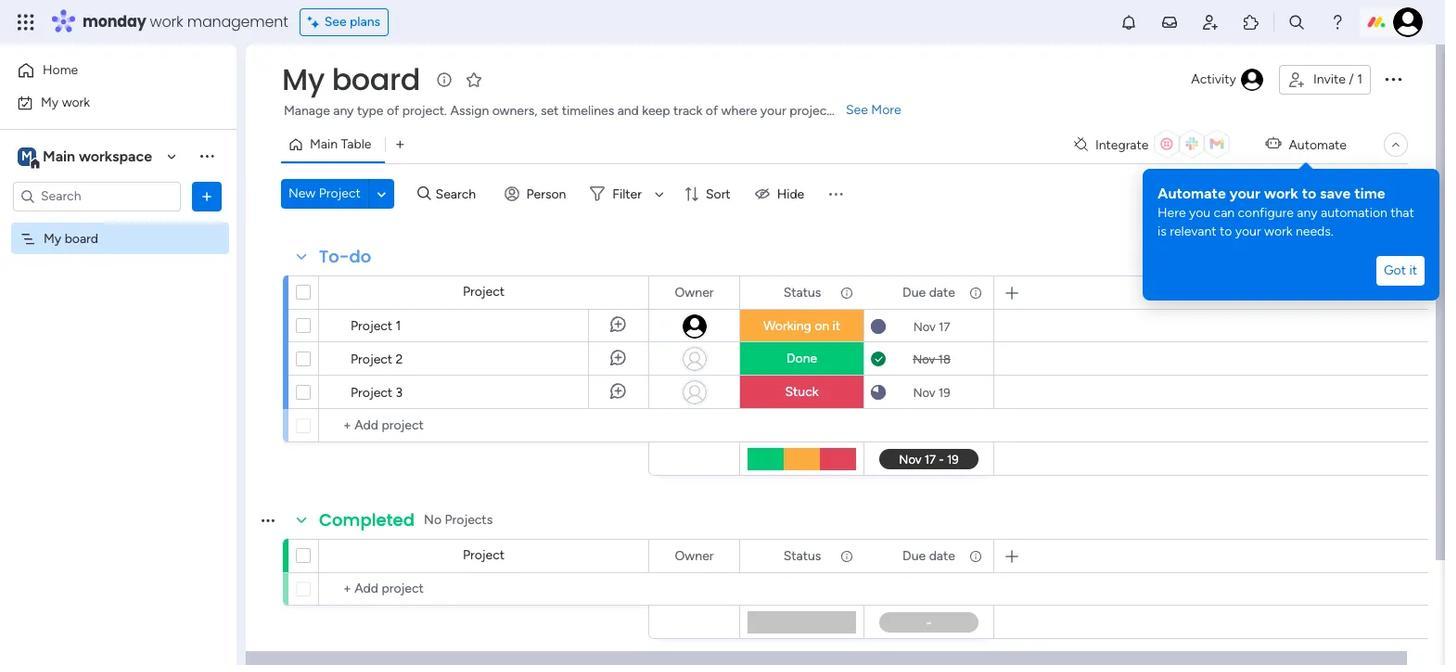 Task type: vqa. For each thing, say whether or not it's contained in the screenshot.
Workspace options icon
yes



Task type: locate. For each thing, give the bounding box(es) containing it.
time
[[1355, 185, 1386, 202]]

1 vertical spatial + add project text field
[[329, 578, 640, 600]]

new
[[289, 186, 316, 201]]

my down search in workspace field
[[44, 231, 61, 246]]

got it
[[1385, 263, 1418, 278]]

automate right autopilot image
[[1289, 137, 1347, 153]]

work down configure
[[1265, 224, 1293, 239]]

0 vertical spatial 1
[[1358, 71, 1363, 87]]

option
[[0, 222, 237, 226]]

to left save
[[1303, 185, 1317, 202]]

1 vertical spatial 1
[[396, 318, 401, 334]]

0 vertical spatial status
[[784, 284, 822, 300]]

automate for automate your work to save time here you can configure any automation that is relevant to your work needs.
[[1158, 185, 1227, 202]]

save
[[1321, 185, 1352, 202]]

manage any type of project. assign owners, set timelines and keep track of where your project stands.
[[284, 103, 876, 119]]

1 vertical spatial owner
[[675, 548, 714, 564]]

any up needs.
[[1298, 205, 1318, 221]]

column information image
[[840, 285, 855, 300], [969, 285, 984, 300], [969, 549, 984, 564]]

automate your work to save time here you can configure any automation that is relevant to your work needs.
[[1158, 185, 1415, 239]]

Due date field
[[898, 283, 960, 303], [898, 546, 960, 567]]

0 vertical spatial due date
[[903, 284, 956, 300]]

nov for 1
[[914, 320, 936, 334]]

1
[[1358, 71, 1363, 87], [396, 318, 401, 334]]

due date field up nov 17
[[898, 283, 960, 303]]

2 vertical spatial nov
[[914, 386, 936, 400]]

0 vertical spatial due
[[903, 284, 926, 300]]

1 horizontal spatial board
[[332, 58, 420, 100]]

1 vertical spatial due date field
[[898, 546, 960, 567]]

board
[[332, 58, 420, 100], [65, 231, 98, 246]]

work right monday
[[150, 11, 183, 32]]

show board description image
[[433, 71, 456, 89]]

your
[[761, 103, 787, 119], [1230, 185, 1261, 202], [1236, 224, 1262, 239]]

monday
[[83, 11, 146, 32]]

1 vertical spatial due date
[[903, 548, 956, 564]]

My board field
[[277, 58, 425, 100]]

due
[[903, 284, 926, 300], [903, 548, 926, 564]]

main for main table
[[310, 136, 338, 152]]

due date right column information icon on the right bottom
[[903, 548, 956, 564]]

status field for completed
[[779, 546, 826, 567]]

2 status from the top
[[784, 548, 822, 564]]

2 vertical spatial your
[[1236, 224, 1262, 239]]

1 status field from the top
[[779, 283, 826, 303]]

Owner field
[[670, 283, 719, 303], [670, 546, 719, 567]]

0 horizontal spatial automate
[[1158, 185, 1227, 202]]

sort button
[[676, 179, 742, 209]]

nov left 19
[[914, 386, 936, 400]]

2 owner field from the top
[[670, 546, 719, 567]]

it
[[1410, 263, 1418, 278], [833, 318, 841, 334]]

1 vertical spatial see
[[846, 102, 869, 118]]

hide button
[[748, 179, 816, 209]]

2 nov from the top
[[913, 352, 936, 366]]

3 nov from the top
[[914, 386, 936, 400]]

due right column information icon on the right bottom
[[903, 548, 926, 564]]

due date
[[903, 284, 956, 300], [903, 548, 956, 564]]

1 vertical spatial to
[[1220, 224, 1233, 239]]

here
[[1158, 205, 1187, 221]]

nov 19
[[914, 386, 951, 400]]

automate up you
[[1158, 185, 1227, 202]]

nov left 18
[[913, 352, 936, 366]]

owner
[[675, 284, 714, 300], [675, 548, 714, 564]]

board down search in workspace field
[[65, 231, 98, 246]]

1 right the /
[[1358, 71, 1363, 87]]

due up nov 17
[[903, 284, 926, 300]]

0 vertical spatial see
[[325, 14, 347, 30]]

0 horizontal spatial main
[[43, 147, 75, 165]]

stuck
[[786, 384, 819, 400]]

project 3
[[351, 385, 403, 401]]

0 vertical spatial owner field
[[670, 283, 719, 303]]

1 horizontal spatial of
[[706, 103, 718, 119]]

person button
[[497, 179, 578, 209]]

main table button
[[281, 130, 386, 160]]

see left more
[[846, 102, 869, 118]]

filter
[[613, 186, 642, 202]]

column information image
[[840, 549, 855, 564]]

main inside the workspace selection element
[[43, 147, 75, 165]]

of right track at the top of page
[[706, 103, 718, 119]]

of
[[387, 103, 399, 119], [706, 103, 718, 119]]

see inside button
[[325, 14, 347, 30]]

1 vertical spatial it
[[833, 318, 841, 334]]

main right workspace icon
[[43, 147, 75, 165]]

project.
[[402, 103, 447, 119]]

status for to-do
[[784, 284, 822, 300]]

completed
[[319, 509, 415, 532]]

19
[[939, 386, 951, 400]]

activity
[[1192, 71, 1237, 87]]

m
[[21, 148, 32, 164]]

of right type
[[387, 103, 399, 119]]

0 horizontal spatial my board
[[44, 231, 98, 246]]

1 horizontal spatial main
[[310, 136, 338, 152]]

see more
[[846, 102, 902, 118]]

1 horizontal spatial 1
[[1358, 71, 1363, 87]]

board up type
[[332, 58, 420, 100]]

+ Add project text field
[[329, 415, 640, 437], [329, 578, 640, 600]]

jacob simon image
[[1394, 7, 1424, 37]]

my up manage
[[282, 58, 325, 100]]

1 vertical spatial status
[[784, 548, 822, 564]]

2 status field from the top
[[779, 546, 826, 567]]

0 vertical spatial nov
[[914, 320, 936, 334]]

0 vertical spatial due date field
[[898, 283, 960, 303]]

0 vertical spatial any
[[333, 103, 354, 119]]

invite / 1 button
[[1280, 65, 1372, 95]]

see left plans
[[325, 14, 347, 30]]

main
[[310, 136, 338, 152], [43, 147, 75, 165]]

configure
[[1238, 205, 1294, 221]]

0 vertical spatial my board
[[282, 58, 420, 100]]

your down configure
[[1236, 224, 1262, 239]]

1 vertical spatial nov
[[913, 352, 936, 366]]

any left type
[[333, 103, 354, 119]]

1 nov from the top
[[914, 320, 936, 334]]

1 horizontal spatial it
[[1410, 263, 1418, 278]]

0 vertical spatial to
[[1303, 185, 1317, 202]]

1 vertical spatial date
[[930, 548, 956, 564]]

Search in workspace field
[[39, 186, 155, 207]]

1 vertical spatial status field
[[779, 546, 826, 567]]

see
[[325, 14, 347, 30], [846, 102, 869, 118]]

Status field
[[779, 283, 826, 303], [779, 546, 826, 567]]

status
[[784, 284, 822, 300], [784, 548, 822, 564]]

0 vertical spatial date
[[930, 284, 956, 300]]

any inside automate your work to save time here you can configure any automation that is relevant to your work needs.
[[1298, 205, 1318, 221]]

1 horizontal spatial any
[[1298, 205, 1318, 221]]

new project
[[289, 186, 361, 201]]

on
[[815, 318, 830, 334]]

set
[[541, 103, 559, 119]]

1 vertical spatial any
[[1298, 205, 1318, 221]]

0 horizontal spatial see
[[325, 14, 347, 30]]

0 vertical spatial owner
[[675, 284, 714, 300]]

0 vertical spatial board
[[332, 58, 420, 100]]

to
[[1303, 185, 1317, 202], [1220, 224, 1233, 239]]

status field up working on it
[[779, 283, 826, 303]]

status for completed
[[784, 548, 822, 564]]

date
[[930, 284, 956, 300], [930, 548, 956, 564]]

main workspace
[[43, 147, 152, 165]]

work down home
[[62, 94, 90, 110]]

your right where
[[761, 103, 787, 119]]

status field left column information icon on the right bottom
[[779, 546, 826, 567]]

your up the can
[[1230, 185, 1261, 202]]

my board down search in workspace field
[[44, 231, 98, 246]]

dapulse integrations image
[[1075, 138, 1088, 152]]

1 vertical spatial owner field
[[670, 546, 719, 567]]

help image
[[1329, 13, 1347, 32]]

needs.
[[1296, 224, 1334, 239]]

nov 17
[[914, 320, 951, 334]]

2
[[396, 352, 403, 367]]

person
[[527, 186, 566, 202]]

/
[[1350, 71, 1355, 87]]

2 date from the top
[[930, 548, 956, 564]]

1 vertical spatial board
[[65, 231, 98, 246]]

0 vertical spatial automate
[[1289, 137, 1347, 153]]

1 owner from the top
[[675, 284, 714, 300]]

due date up nov 17
[[903, 284, 956, 300]]

0 horizontal spatial board
[[65, 231, 98, 246]]

nov for 2
[[913, 352, 936, 366]]

notifications image
[[1120, 13, 1139, 32]]

my board up type
[[282, 58, 420, 100]]

main table
[[310, 136, 372, 152]]

main inside button
[[310, 136, 338, 152]]

1 horizontal spatial to
[[1303, 185, 1317, 202]]

nov left 17
[[914, 320, 936, 334]]

integrate
[[1096, 137, 1149, 153]]

1 vertical spatial my board
[[44, 231, 98, 246]]

owner for first "owner" field from the top of the page
[[675, 284, 714, 300]]

0 vertical spatial status field
[[779, 283, 826, 303]]

1 status from the top
[[784, 284, 822, 300]]

filter button
[[583, 179, 671, 209]]

1 of from the left
[[387, 103, 399, 119]]

automate inside automate your work to save time here you can configure any automation that is relevant to your work needs.
[[1158, 185, 1227, 202]]

it right 'got'
[[1410, 263, 1418, 278]]

my down home
[[41, 94, 59, 110]]

keep
[[642, 103, 670, 119]]

to down the can
[[1220, 224, 1233, 239]]

automate
[[1289, 137, 1347, 153], [1158, 185, 1227, 202]]

0 horizontal spatial any
[[333, 103, 354, 119]]

my work button
[[11, 88, 200, 117]]

autopilot image
[[1266, 132, 1282, 156]]

2 owner from the top
[[675, 548, 714, 564]]

do
[[349, 245, 372, 268]]

1 horizontal spatial see
[[846, 102, 869, 118]]

track
[[674, 103, 703, 119]]

nov
[[914, 320, 936, 334], [913, 352, 936, 366], [914, 386, 936, 400]]

0 horizontal spatial it
[[833, 318, 841, 334]]

collapse board header image
[[1389, 137, 1404, 152]]

apps image
[[1243, 13, 1261, 32]]

main left table
[[310, 136, 338, 152]]

status left column information icon on the right bottom
[[784, 548, 822, 564]]

due date field right column information icon on the right bottom
[[898, 546, 960, 567]]

menu image
[[827, 185, 846, 203]]

status up working on it
[[784, 284, 822, 300]]

Search field
[[431, 181, 487, 207]]

it right on
[[833, 318, 841, 334]]

1 due date from the top
[[903, 284, 956, 300]]

my
[[282, 58, 325, 100], [41, 94, 59, 110], [44, 231, 61, 246]]

owner for 1st "owner" field from the bottom of the page
[[675, 548, 714, 564]]

any
[[333, 103, 354, 119], [1298, 205, 1318, 221]]

1 horizontal spatial automate
[[1289, 137, 1347, 153]]

1 inside 'button'
[[1358, 71, 1363, 87]]

0 vertical spatial + add project text field
[[329, 415, 640, 437]]

1 up the 2
[[396, 318, 401, 334]]

1 vertical spatial due
[[903, 548, 926, 564]]

1 vertical spatial automate
[[1158, 185, 1227, 202]]

0 vertical spatial it
[[1410, 263, 1418, 278]]

my board list box
[[0, 219, 237, 505]]

project
[[319, 186, 361, 201], [463, 284, 505, 300], [351, 318, 393, 334], [351, 352, 393, 367], [351, 385, 393, 401], [463, 548, 505, 563]]

project inside button
[[319, 186, 361, 201]]

0 horizontal spatial of
[[387, 103, 399, 119]]

add view image
[[397, 138, 404, 152]]



Task type: describe. For each thing, give the bounding box(es) containing it.
got
[[1385, 263, 1407, 278]]

is
[[1158, 224, 1167, 239]]

invite members image
[[1202, 13, 1220, 32]]

home button
[[11, 56, 200, 85]]

invite
[[1314, 71, 1346, 87]]

project 2
[[351, 352, 403, 367]]

18
[[939, 352, 951, 366]]

nov 18
[[913, 352, 951, 366]]

workspace options image
[[198, 147, 216, 165]]

status field for to-do
[[779, 283, 826, 303]]

1 due from the top
[[903, 284, 926, 300]]

add to favorites image
[[465, 70, 483, 89]]

working
[[764, 318, 812, 334]]

monday work management
[[83, 11, 288, 32]]

search everything image
[[1288, 13, 1307, 32]]

2 + add project text field from the top
[[329, 578, 640, 600]]

options image
[[198, 187, 216, 206]]

my board inside list box
[[44, 231, 98, 246]]

board inside list box
[[65, 231, 98, 246]]

work inside "button"
[[62, 94, 90, 110]]

more
[[872, 102, 902, 118]]

owners,
[[492, 103, 538, 119]]

3
[[396, 385, 403, 401]]

1 horizontal spatial my board
[[282, 58, 420, 100]]

1 owner field from the top
[[670, 283, 719, 303]]

got it button
[[1377, 256, 1425, 286]]

table
[[341, 136, 372, 152]]

you
[[1190, 205, 1211, 221]]

see for see plans
[[325, 14, 347, 30]]

my work
[[41, 94, 90, 110]]

that
[[1391, 205, 1415, 221]]

To-do field
[[315, 245, 376, 269]]

2 due date from the top
[[903, 548, 956, 564]]

v2 search image
[[417, 184, 431, 204]]

new project button
[[281, 179, 368, 209]]

automation
[[1321, 205, 1388, 221]]

project
[[790, 103, 832, 119]]

home
[[43, 62, 78, 78]]

invite / 1
[[1314, 71, 1363, 87]]

sort
[[706, 186, 731, 202]]

done
[[787, 351, 818, 367]]

to-do
[[319, 245, 372, 268]]

1 due date field from the top
[[898, 283, 960, 303]]

working on it
[[764, 318, 841, 334]]

see plans button
[[299, 8, 389, 36]]

1 + add project text field from the top
[[329, 415, 640, 437]]

timelines
[[562, 103, 615, 119]]

it inside got it button
[[1410, 263, 1418, 278]]

workspace
[[79, 147, 152, 165]]

2 due from the top
[[903, 548, 926, 564]]

see plans
[[325, 14, 381, 30]]

0 horizontal spatial 1
[[396, 318, 401, 334]]

manage
[[284, 103, 330, 119]]

type
[[357, 103, 384, 119]]

can
[[1214, 205, 1235, 221]]

where
[[722, 103, 758, 119]]

relevant
[[1170, 224, 1217, 239]]

2 of from the left
[[706, 103, 718, 119]]

to-
[[319, 245, 349, 268]]

0 horizontal spatial to
[[1220, 224, 1233, 239]]

automate your work to save time heading
[[1158, 184, 1425, 204]]

assign
[[450, 103, 489, 119]]

my inside list box
[[44, 231, 61, 246]]

17
[[939, 320, 951, 334]]

1 vertical spatial your
[[1230, 185, 1261, 202]]

workspace selection element
[[18, 145, 155, 169]]

management
[[187, 11, 288, 32]]

see for see more
[[846, 102, 869, 118]]

Completed field
[[315, 509, 420, 533]]

angle down image
[[377, 187, 386, 201]]

workspace image
[[18, 146, 36, 167]]

and
[[618, 103, 639, 119]]

activity button
[[1184, 65, 1272, 95]]

options image
[[1383, 68, 1405, 90]]

2 due date field from the top
[[898, 546, 960, 567]]

automate for automate
[[1289, 137, 1347, 153]]

main for main workspace
[[43, 147, 75, 165]]

select product image
[[17, 13, 35, 32]]

plans
[[350, 14, 381, 30]]

see more link
[[845, 101, 904, 120]]

inbox image
[[1161, 13, 1180, 32]]

work up configure
[[1265, 185, 1299, 202]]

arrow down image
[[649, 183, 671, 205]]

1 date from the top
[[930, 284, 956, 300]]

my inside my work "button"
[[41, 94, 59, 110]]

0 vertical spatial your
[[761, 103, 787, 119]]

v2 done deadline image
[[871, 350, 886, 368]]

project 1
[[351, 318, 401, 334]]

stands.
[[835, 103, 876, 119]]

hide
[[777, 186, 805, 202]]



